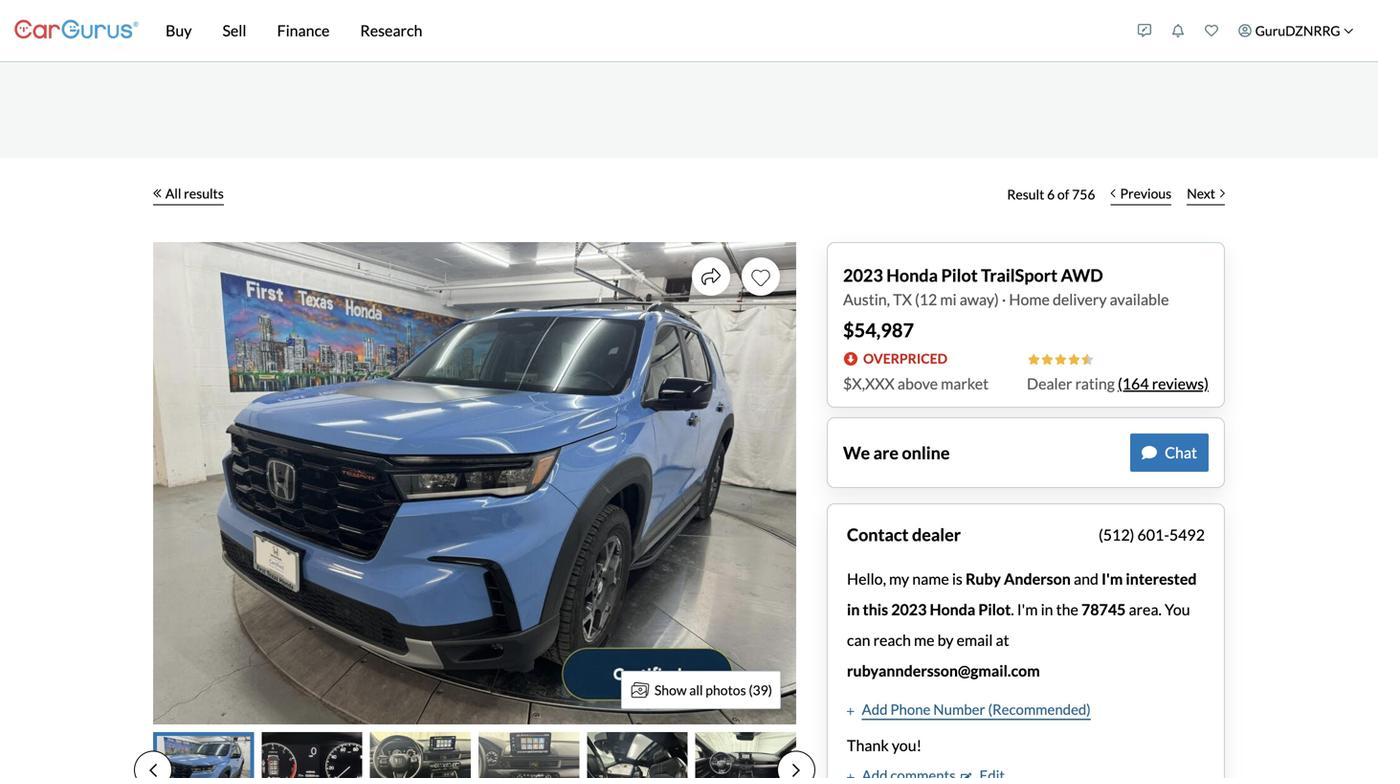 Task type: vqa. For each thing, say whether or not it's contained in the screenshot.
the qualified within the Get pre-qualified button
no



Task type: describe. For each thing, give the bounding box(es) containing it.
1 vertical spatial i'm
[[1017, 600, 1038, 619]]

i'm inside i'm interested in this
[[1102, 570, 1123, 588]]

gurudznrrg menu item
[[1229, 4, 1364, 57]]

we
[[843, 442, 870, 463]]

all results link
[[153, 173, 224, 215]]

gurudznrrg button
[[1229, 4, 1364, 57]]

view vehicle photo 5 image
[[587, 732, 688, 778]]

rating
[[1076, 374, 1115, 393]]

research
[[360, 21, 422, 40]]

view vehicle photo 2 image
[[262, 732, 362, 778]]

user icon image
[[1239, 24, 1252, 37]]

add phone number (recommended)
[[862, 701, 1091, 718]]

phone
[[891, 701, 931, 718]]

name
[[912, 570, 949, 588]]

austin,
[[843, 290, 890, 309]]

finance
[[277, 21, 330, 40]]

photos
[[706, 682, 746, 698]]

view vehicle photo 4 image
[[479, 732, 579, 778]]

buy
[[166, 21, 192, 40]]

all results
[[165, 185, 224, 202]]

vehicle full photo image
[[153, 242, 796, 725]]

dealer
[[1027, 374, 1073, 393]]

away)
[[960, 290, 999, 309]]

buy button
[[150, 0, 207, 61]]

of
[[1058, 186, 1070, 202]]

reviews)
[[1152, 374, 1209, 393]]

previous link
[[1103, 173, 1180, 215]]

2 in from the left
[[1041, 600, 1054, 619]]

(recommended)
[[988, 701, 1091, 718]]

contact dealer
[[847, 524, 961, 545]]

pilot for trailsport
[[941, 265, 978, 286]]

share image
[[702, 267, 721, 286]]

overpriced
[[863, 350, 948, 367]]

gurudznrrg menu
[[1128, 4, 1364, 57]]

·
[[1002, 290, 1006, 309]]

sell
[[223, 21, 246, 40]]

rubyanndersson@gmail.com
[[847, 661, 1040, 680]]

cargurus logo homepage link link
[[14, 3, 139, 58]]

thank
[[847, 736, 889, 755]]

2023 honda pilot trailsport awd austin, tx (12 mi away) · home delivery available
[[843, 265, 1169, 309]]

(12
[[915, 290, 937, 309]]

2023 for .
[[891, 600, 927, 619]]

gurudznrrg
[[1256, 22, 1341, 39]]

sell button
[[207, 0, 262, 61]]

plus image
[[847, 707, 854, 716]]

(39)
[[749, 682, 773, 698]]

we are online
[[843, 442, 950, 463]]

you
[[1165, 600, 1190, 619]]

next
[[1187, 185, 1216, 202]]

contact
[[847, 524, 909, 545]]

saved cars image
[[1205, 24, 1219, 37]]

view vehicle photo 6 image
[[696, 732, 796, 778]]

show all photos (39) link
[[621, 671, 781, 709]]

finance button
[[262, 0, 345, 61]]

(512) 601-5492
[[1099, 526, 1205, 544]]

next page image
[[793, 763, 800, 778]]

comment image
[[1142, 445, 1157, 460]]

chat
[[1165, 443, 1198, 462]]

hello,
[[847, 570, 886, 588]]

above
[[898, 374, 938, 393]]

chat button
[[1131, 434, 1209, 472]]

78745
[[1082, 600, 1126, 619]]

number
[[934, 701, 986, 718]]

by
[[938, 631, 954, 649]]

research button
[[345, 0, 438, 61]]

view vehicle photo 1 image
[[153, 732, 254, 778]]

interested
[[1126, 570, 1197, 588]]

you!
[[892, 736, 922, 755]]

(164
[[1118, 374, 1149, 393]]

show
[[655, 682, 687, 698]]

is
[[952, 570, 963, 588]]

add a car review image
[[1138, 24, 1152, 37]]

email
[[957, 631, 993, 649]]

are
[[874, 442, 899, 463]]

thank you!
[[847, 736, 922, 755]]

can
[[847, 631, 871, 649]]



Task type: locate. For each thing, give the bounding box(es) containing it.
and
[[1074, 570, 1099, 588]]

chevron down image
[[1344, 26, 1354, 36]]

online
[[902, 442, 950, 463]]

(164 reviews) button
[[1118, 372, 1209, 395]]

plus image
[[847, 773, 854, 778]]

2023 down my
[[891, 600, 927, 619]]

area. you can reach me by email at
[[847, 600, 1190, 649]]

view vehicle photo 3 image
[[370, 732, 471, 778]]

0 horizontal spatial 2023
[[843, 265, 883, 286]]

2023 honda pilot . i'm in the 78745
[[891, 600, 1126, 619]]

1 horizontal spatial in
[[1041, 600, 1054, 619]]

chevron right image
[[1220, 189, 1225, 198]]

menu bar
[[139, 0, 1128, 61]]

the
[[1056, 600, 1079, 619]]

0 vertical spatial pilot
[[941, 265, 978, 286]]

mi
[[940, 290, 957, 309]]

chevron double left image
[[153, 189, 162, 198]]

market
[[941, 374, 989, 393]]

601-
[[1138, 526, 1170, 544]]

at
[[996, 631, 1010, 649]]

prev page image
[[149, 763, 157, 778]]

show all photos (39)
[[655, 682, 773, 698]]

5492
[[1170, 526, 1205, 544]]

honda down is
[[930, 600, 976, 619]]

pilot
[[941, 265, 978, 286], [979, 600, 1011, 619]]

dealer rating (164 reviews)
[[1027, 374, 1209, 393]]

this
[[863, 600, 888, 619]]

honda for trailsport
[[887, 265, 938, 286]]

6
[[1047, 186, 1055, 202]]

in left the
[[1041, 600, 1054, 619]]

tab list
[[134, 732, 816, 778]]

$54,987
[[843, 319, 914, 342]]

$x,xxx above market
[[843, 374, 989, 393]]

0 horizontal spatial in
[[847, 600, 860, 619]]

open notifications image
[[1172, 24, 1185, 37]]

awd
[[1061, 265, 1103, 286]]

area.
[[1129, 600, 1162, 619]]

honda
[[887, 265, 938, 286], [930, 600, 976, 619]]

dealer
[[912, 524, 961, 545]]

anderson
[[1004, 570, 1071, 588]]

1 vertical spatial 2023
[[891, 600, 927, 619]]

(512)
[[1099, 526, 1135, 544]]

next link
[[1180, 173, 1233, 215]]

in inside i'm interested in this
[[847, 600, 860, 619]]

$x,xxx
[[843, 374, 895, 393]]

all
[[690, 682, 703, 698]]

pilot up at on the bottom of page
[[979, 600, 1011, 619]]

ruby
[[966, 570, 1001, 588]]

result 6 of 756
[[1007, 186, 1096, 202]]

2023
[[843, 265, 883, 286], [891, 600, 927, 619]]

result
[[1007, 186, 1045, 202]]

pilot inside '2023 honda pilot trailsport awd austin, tx (12 mi away) · home delivery available'
[[941, 265, 978, 286]]

add
[[862, 701, 888, 718]]

0 vertical spatial honda
[[887, 265, 938, 286]]

results
[[184, 185, 224, 202]]

0 vertical spatial 2023
[[843, 265, 883, 286]]

chevron left image
[[1111, 189, 1116, 198]]

menu bar containing buy
[[139, 0, 1128, 61]]

pilot for .
[[979, 600, 1011, 619]]

cargurus logo homepage link image
[[14, 3, 139, 58]]

2023 inside '2023 honda pilot trailsport awd austin, tx (12 mi away) · home delivery available'
[[843, 265, 883, 286]]

tx
[[893, 290, 912, 309]]

reach
[[874, 631, 911, 649]]

1 in from the left
[[847, 600, 860, 619]]

delivery
[[1053, 290, 1107, 309]]

i'm right and
[[1102, 570, 1123, 588]]

honda inside '2023 honda pilot trailsport awd austin, tx (12 mi away) · home delivery available'
[[887, 265, 938, 286]]

756
[[1072, 186, 1096, 202]]

trailsport
[[981, 265, 1058, 286]]

honda for .
[[930, 600, 976, 619]]

2023 up austin,
[[843, 265, 883, 286]]

2023 for trailsport
[[843, 265, 883, 286]]

0 vertical spatial i'm
[[1102, 570, 1123, 588]]

honda up tx
[[887, 265, 938, 286]]

previous
[[1120, 185, 1172, 202]]

me
[[914, 631, 935, 649]]

.
[[1011, 600, 1014, 619]]

1 horizontal spatial i'm
[[1102, 570, 1123, 588]]

1 horizontal spatial 2023
[[891, 600, 927, 619]]

1 vertical spatial pilot
[[979, 600, 1011, 619]]

my
[[889, 570, 910, 588]]

0 horizontal spatial i'm
[[1017, 600, 1038, 619]]

all
[[165, 185, 181, 202]]

available
[[1110, 290, 1169, 309]]

in left this
[[847, 600, 860, 619]]

i'm
[[1102, 570, 1123, 588], [1017, 600, 1038, 619]]

0 horizontal spatial pilot
[[941, 265, 978, 286]]

pilot up "mi"
[[941, 265, 978, 286]]

i'm interested in this
[[847, 570, 1197, 619]]

edit image
[[961, 773, 972, 778]]

home
[[1009, 290, 1050, 309]]

1 horizontal spatial pilot
[[979, 600, 1011, 619]]

hello, my name is ruby anderson and
[[847, 570, 1102, 588]]

i'm right .
[[1017, 600, 1038, 619]]

add phone number (recommended) button
[[847, 699, 1091, 720]]

1 vertical spatial honda
[[930, 600, 976, 619]]

in
[[847, 600, 860, 619], [1041, 600, 1054, 619]]



